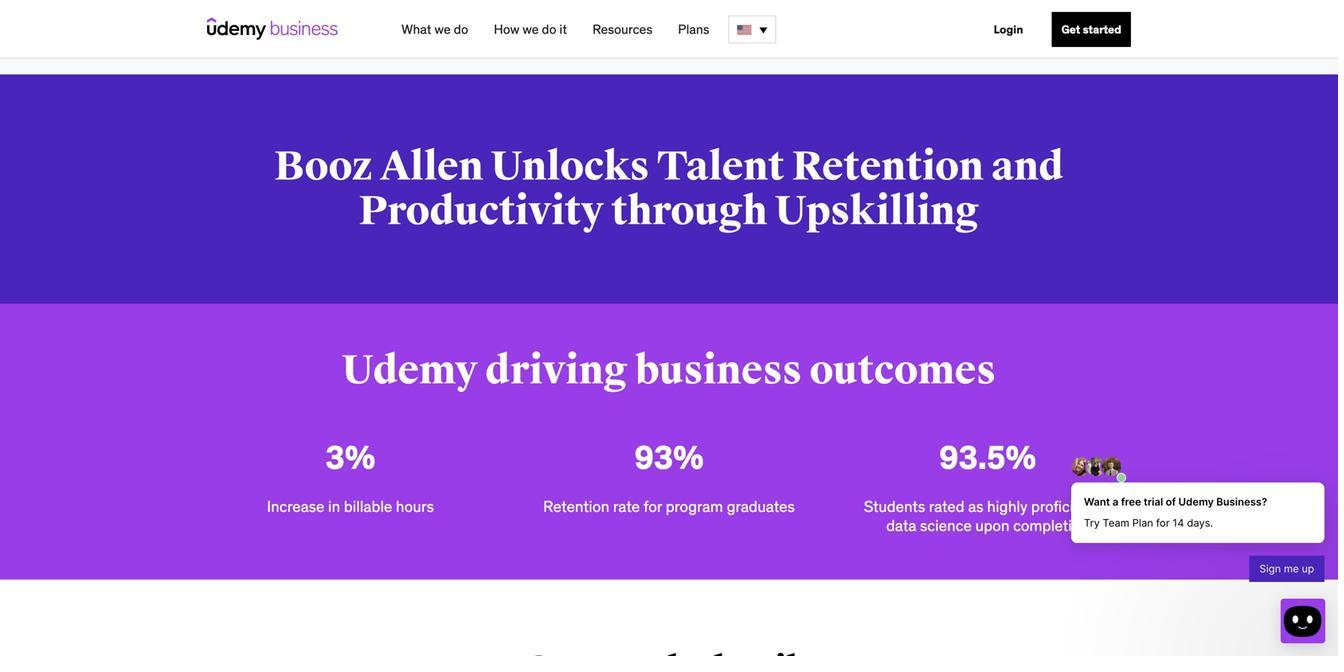Task type: describe. For each thing, give the bounding box(es) containing it.
business
[[636, 346, 802, 396]]

proficient
[[1032, 497, 1096, 517]]

data
[[887, 517, 917, 536]]

login button
[[985, 12, 1033, 47]]

outcomes
[[810, 346, 997, 396]]

1 in from the left
[[328, 497, 340, 517]]

udemy business image
[[207, 18, 338, 40]]

udemy
[[342, 346, 478, 396]]

students rated as highly proficient in data science upon completion
[[864, 497, 1112, 536]]

as
[[969, 497, 984, 517]]

talent
[[657, 142, 785, 192]]

driving
[[486, 346, 628, 396]]

increase
[[267, 497, 325, 517]]

completion
[[1014, 517, 1090, 536]]

menu navigation
[[389, 0, 1132, 59]]

do for how we do it
[[542, 21, 557, 37]]

login
[[994, 22, 1024, 37]]

how we do it button
[[488, 15, 574, 44]]

billable
[[344, 497, 392, 517]]

rate
[[613, 497, 640, 517]]

how we do it
[[494, 21, 567, 37]]

how
[[494, 21, 520, 37]]

93%
[[635, 438, 704, 478]]

do for what we do
[[454, 21, 469, 37]]

booz allen unlocks talent retention and productivity through upskilling
[[274, 142, 1064, 236]]

plans
[[678, 21, 710, 37]]

in inside students rated as highly proficient in data science upon completion
[[1100, 497, 1112, 517]]

udemy driving business outcomes
[[342, 346, 997, 396]]

productivity
[[359, 187, 604, 236]]

retention inside booz allen unlocks talent retention and productivity through upskilling
[[793, 142, 984, 192]]

3%
[[326, 438, 376, 478]]

through
[[612, 187, 768, 236]]

get started link
[[1053, 12, 1132, 47]]

plans button
[[672, 15, 716, 44]]

science
[[921, 517, 972, 536]]

upon
[[976, 517, 1010, 536]]



Task type: vqa. For each thing, say whether or not it's contained in the screenshot.
'everyone' at left
no



Task type: locate. For each thing, give the bounding box(es) containing it.
get started
[[1062, 22, 1122, 37]]

hours
[[396, 497, 434, 517]]

what
[[402, 21, 432, 37]]

1 horizontal spatial do
[[542, 21, 557, 37]]

retention rate for program graduates
[[544, 497, 795, 517]]

do left it
[[542, 21, 557, 37]]

we inside popup button
[[523, 21, 539, 37]]

graduates
[[727, 497, 795, 517]]

resources button
[[587, 15, 659, 44]]

1 horizontal spatial retention
[[793, 142, 984, 192]]

what we do button
[[395, 15, 475, 44]]

started
[[1083, 22, 1122, 37]]

get
[[1062, 22, 1081, 37]]

we
[[435, 21, 451, 37], [523, 21, 539, 37]]

0 horizontal spatial in
[[328, 497, 340, 517]]

we right what
[[435, 21, 451, 37]]

retention
[[793, 142, 984, 192], [544, 497, 610, 517]]

1 horizontal spatial in
[[1100, 497, 1112, 517]]

do right what
[[454, 21, 469, 37]]

and
[[992, 142, 1064, 192]]

program
[[666, 497, 724, 517]]

booz
[[274, 142, 373, 192]]

unlocks
[[491, 142, 650, 192]]

2 we from the left
[[523, 21, 539, 37]]

in right proficient
[[1100, 497, 1112, 517]]

for
[[644, 497, 662, 517]]

increase in billable hours
[[267, 497, 434, 517]]

in left billable
[[328, 497, 340, 517]]

2 do from the left
[[542, 21, 557, 37]]

0 horizontal spatial we
[[435, 21, 451, 37]]

2 in from the left
[[1100, 497, 1112, 517]]

0 horizontal spatial do
[[454, 21, 469, 37]]

1 horizontal spatial we
[[523, 21, 539, 37]]

allen
[[380, 142, 484, 192]]

rated
[[930, 497, 965, 517]]

1 we from the left
[[435, 21, 451, 37]]

do inside popup button
[[542, 21, 557, 37]]

what we do
[[402, 21, 469, 37]]

highly
[[988, 497, 1028, 517]]

we inside popup button
[[435, 21, 451, 37]]

resources
[[593, 21, 653, 37]]

in
[[328, 497, 340, 517], [1100, 497, 1112, 517]]

it
[[560, 21, 567, 37]]

1 do from the left
[[454, 21, 469, 37]]

we for how
[[523, 21, 539, 37]]

93.5%
[[940, 438, 1037, 478]]

0 vertical spatial retention
[[793, 142, 984, 192]]

do inside popup button
[[454, 21, 469, 37]]

upskilling
[[776, 187, 980, 236]]

students
[[864, 497, 926, 517]]

1 vertical spatial retention
[[544, 497, 610, 517]]

we for what
[[435, 21, 451, 37]]

do
[[454, 21, 469, 37], [542, 21, 557, 37]]

we right 'how'
[[523, 21, 539, 37]]

0 horizontal spatial retention
[[544, 497, 610, 517]]



